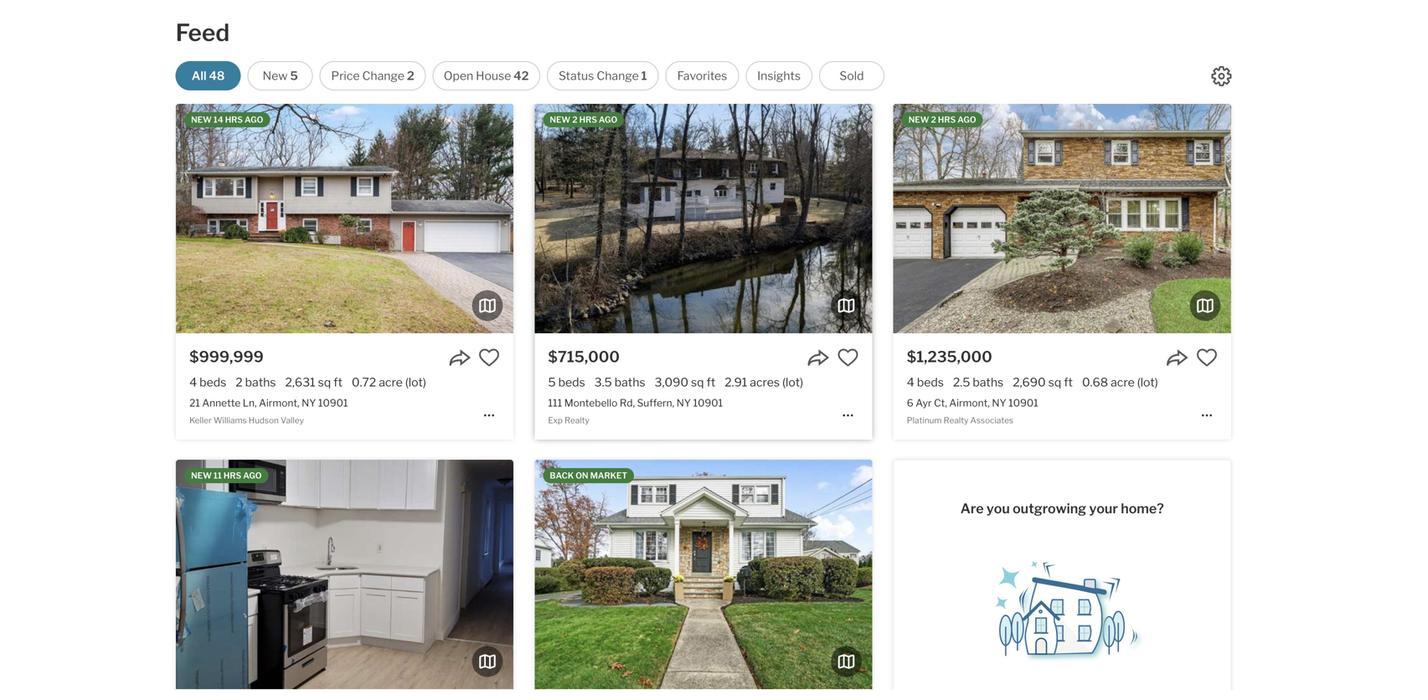 Task type: locate. For each thing, give the bounding box(es) containing it.
market
[[590, 471, 628, 481]]

1 realty from the left
[[565, 415, 590, 425]]

1 favorite button checkbox from the left
[[479, 347, 500, 369]]

baths up rd,
[[615, 375, 646, 390]]

(lot)
[[405, 375, 426, 390], [783, 375, 804, 390], [1138, 375, 1159, 390]]

hrs
[[225, 115, 243, 125], [579, 115, 597, 125], [938, 115, 956, 125], [224, 471, 241, 481]]

realty inside 6 ayr ct, airmont, ny 10901 platinum realty associates
[[944, 415, 969, 425]]

favorite button checkbox
[[479, 347, 500, 369], [1196, 347, 1218, 369]]

10901 inside 6 ayr ct, airmont, ny 10901 platinum realty associates
[[1009, 397, 1039, 409]]

1 horizontal spatial 10901
[[693, 397, 723, 409]]

0 vertical spatial 5
[[290, 69, 298, 83]]

beds for $1,235,000
[[917, 375, 944, 390]]

(lot) right acres
[[783, 375, 804, 390]]

photo of 626 bramhall ave, jersey city, nj 07304 image
[[176, 460, 514, 690], [514, 460, 851, 690]]

10901 down 2,631 sq ft on the bottom left of the page
[[318, 397, 348, 409]]

option group
[[176, 61, 885, 90]]

ago for $1,235,000
[[958, 115, 977, 125]]

0 horizontal spatial new 2 hrs ago
[[550, 115, 618, 125]]

1 horizontal spatial (lot)
[[783, 375, 804, 390]]

on
[[576, 471, 589, 481]]

1 horizontal spatial realty
[[944, 415, 969, 425]]

open
[[444, 69, 474, 83]]

realty right exp
[[565, 415, 590, 425]]

beds
[[200, 375, 226, 390], [559, 375, 585, 390], [917, 375, 944, 390]]

3 10901 from the left
[[1009, 397, 1039, 409]]

photo of 6 ayr ct, airmont, ny 10901 image
[[894, 104, 1232, 334], [1231, 104, 1408, 334]]

4 beds up 21
[[189, 375, 226, 390]]

new 2 hrs ago for $1,235,000
[[909, 115, 977, 125]]

1 sq from the left
[[318, 375, 331, 390]]

1 horizontal spatial baths
[[615, 375, 646, 390]]

ny down 3,090 sq ft
[[677, 397, 691, 409]]

2 horizontal spatial ft
[[1064, 375, 1073, 390]]

change for 1
[[597, 69, 639, 83]]

14
[[214, 115, 223, 125]]

0 horizontal spatial beds
[[200, 375, 226, 390]]

new
[[263, 69, 288, 83]]

photo of 111 montebello rd, suffern, ny 10901 image
[[535, 104, 873, 334], [873, 104, 1210, 334]]

airmont,
[[259, 397, 300, 409], [950, 397, 990, 409]]

3 sq from the left
[[1049, 375, 1062, 390]]

All radio
[[176, 61, 241, 90]]

2 change from the left
[[597, 69, 639, 83]]

4 beds up ayr
[[907, 375, 944, 390]]

you
[[987, 501, 1010, 517]]

2 10901 from the left
[[693, 397, 723, 409]]

beds up 111
[[559, 375, 585, 390]]

0 horizontal spatial change
[[362, 69, 405, 83]]

favorite button checkbox for $999,999
[[479, 347, 500, 369]]

2
[[407, 69, 414, 83], [572, 115, 578, 125], [931, 115, 937, 125], [236, 375, 243, 390]]

3 ft from the left
[[1064, 375, 1073, 390]]

1 4 beds from the left
[[189, 375, 226, 390]]

2 realty from the left
[[944, 415, 969, 425]]

2 airmont, from the left
[[950, 397, 990, 409]]

1 4 from the left
[[189, 375, 197, 390]]

2 beds from the left
[[559, 375, 585, 390]]

2 favorite button checkbox from the left
[[1196, 347, 1218, 369]]

0 horizontal spatial realty
[[565, 415, 590, 425]]

2 favorite button image from the left
[[1196, 347, 1218, 369]]

11
[[214, 471, 222, 481]]

2 baths
[[236, 375, 276, 390]]

2 horizontal spatial baths
[[973, 375, 1004, 390]]

1 horizontal spatial favorite button checkbox
[[1196, 347, 1218, 369]]

3.5 baths
[[595, 375, 646, 390]]

2.5 baths
[[953, 375, 1004, 390]]

3,090 sq ft
[[655, 375, 716, 390]]

1 favorite button image from the left
[[479, 347, 500, 369]]

1 (lot) from the left
[[405, 375, 426, 390]]

change right price
[[362, 69, 405, 83]]

airmont, for $1,235,000
[[950, 397, 990, 409]]

1 horizontal spatial ny
[[677, 397, 691, 409]]

0.68 acre (lot)
[[1083, 375, 1159, 390]]

2,690 sq ft
[[1013, 375, 1073, 390]]

airmont, up "valley"
[[259, 397, 300, 409]]

5
[[290, 69, 298, 83], [548, 375, 556, 390]]

new
[[191, 115, 212, 125], [550, 115, 571, 125], [909, 115, 930, 125], [191, 471, 212, 481]]

hrs for $1,235,000
[[938, 115, 956, 125]]

0 horizontal spatial 5
[[290, 69, 298, 83]]

6
[[907, 397, 914, 409]]

1 change from the left
[[362, 69, 405, 83]]

1 photo of 626 bramhall ave, jersey city, nj 07304 image from the left
[[176, 460, 514, 690]]

1 vertical spatial 5
[[548, 375, 556, 390]]

(lot) right "0.72"
[[405, 375, 426, 390]]

ft left 2.91
[[707, 375, 716, 390]]

suffern,
[[637, 397, 675, 409]]

change left 1
[[597, 69, 639, 83]]

1 horizontal spatial new 2 hrs ago
[[909, 115, 977, 125]]

1 acre from the left
[[379, 375, 403, 390]]

2 horizontal spatial 10901
[[1009, 397, 1039, 409]]

ny down 2,631 sq ft on the bottom left of the page
[[302, 397, 316, 409]]

sq right 3,090
[[691, 375, 704, 390]]

ft
[[334, 375, 343, 390], [707, 375, 716, 390], [1064, 375, 1073, 390]]

sq for $715,000
[[691, 375, 704, 390]]

2 horizontal spatial sq
[[1049, 375, 1062, 390]]

1 horizontal spatial 5
[[548, 375, 556, 390]]

acre for $999,999
[[379, 375, 403, 390]]

0 horizontal spatial favorite button checkbox
[[479, 347, 500, 369]]

1 airmont, from the left
[[259, 397, 300, 409]]

2 acre from the left
[[1111, 375, 1135, 390]]

sq right 2,631
[[318, 375, 331, 390]]

ct,
[[934, 397, 947, 409]]

are
[[961, 501, 984, 517]]

3 ny from the left
[[992, 397, 1007, 409]]

4 beds
[[189, 375, 226, 390], [907, 375, 944, 390]]

baths for $999,999
[[245, 375, 276, 390]]

ny inside 21 annette ln, airmont, ny 10901 keller williams hudson valley
[[302, 397, 316, 409]]

2 ft from the left
[[707, 375, 716, 390]]

10901 inside "111 montebello rd, suffern, ny 10901 exp realty"
[[693, 397, 723, 409]]

5 right new
[[290, 69, 298, 83]]

status change 1
[[559, 69, 647, 83]]

airmont, inside 6 ayr ct, airmont, ny 10901 platinum realty associates
[[950, 397, 990, 409]]

2 baths from the left
[[615, 375, 646, 390]]

Open House radio
[[433, 61, 540, 90]]

10901 inside 21 annette ln, airmont, ny 10901 keller williams hudson valley
[[318, 397, 348, 409]]

3 beds from the left
[[917, 375, 944, 390]]

1 photo of 21 annette ln, airmont, ny 10901 image from the left
[[176, 104, 514, 334]]

0 horizontal spatial 4
[[189, 375, 197, 390]]

acre right 0.68
[[1111, 375, 1135, 390]]

1 horizontal spatial acre
[[1111, 375, 1135, 390]]

2 inside price change option
[[407, 69, 414, 83]]

beds for $999,999
[[200, 375, 226, 390]]

realty down ct,
[[944, 415, 969, 425]]

ny up associates
[[992, 397, 1007, 409]]

3,090
[[655, 375, 689, 390]]

0 horizontal spatial ny
[[302, 397, 316, 409]]

1 photo of 35 colonial rd, midland park, nj 07432 image from the left
[[535, 460, 873, 690]]

ny inside 6 ayr ct, airmont, ny 10901 platinum realty associates
[[992, 397, 1007, 409]]

2 horizontal spatial (lot)
[[1138, 375, 1159, 390]]

2,690
[[1013, 375, 1046, 390]]

sq right '2,690'
[[1049, 375, 1062, 390]]

2 new 2 hrs ago from the left
[[909, 115, 977, 125]]

beds for $715,000
[[559, 375, 585, 390]]

4 up 6
[[907, 375, 915, 390]]

baths right 2.5
[[973, 375, 1004, 390]]

ft left 0.68
[[1064, 375, 1073, 390]]

airmont, for $999,999
[[259, 397, 300, 409]]

111 montebello rd, suffern, ny 10901 exp realty
[[548, 397, 723, 425]]

(lot) right 0.68
[[1138, 375, 1159, 390]]

4
[[189, 375, 197, 390], [907, 375, 915, 390]]

baths up ln, at the left of page
[[245, 375, 276, 390]]

1 baths from the left
[[245, 375, 276, 390]]

2 photo of 111 montebello rd, suffern, ny 10901 image from the left
[[873, 104, 1210, 334]]

2 photo of 626 bramhall ave, jersey city, nj 07304 image from the left
[[514, 460, 851, 690]]

2 horizontal spatial ny
[[992, 397, 1007, 409]]

2 horizontal spatial beds
[[917, 375, 944, 390]]

ny for $1,235,000
[[992, 397, 1007, 409]]

1 ft from the left
[[334, 375, 343, 390]]

photo of 35 colonial rd, midland park, nj 07432 image
[[535, 460, 873, 690], [873, 460, 1210, 690]]

beds up annette
[[200, 375, 226, 390]]

New radio
[[248, 61, 313, 90]]

3.5
[[595, 375, 612, 390]]

realty inside "111 montebello rd, suffern, ny 10901 exp realty"
[[565, 415, 590, 425]]

airmont, down 2.5
[[950, 397, 990, 409]]

new 11 hrs ago
[[191, 471, 262, 481]]

airmont, inside 21 annette ln, airmont, ny 10901 keller williams hudson valley
[[259, 397, 300, 409]]

hrs for $999,999
[[225, 115, 243, 125]]

beds up ayr
[[917, 375, 944, 390]]

10901 down '2,690'
[[1009, 397, 1039, 409]]

3 (lot) from the left
[[1138, 375, 1159, 390]]

favorites
[[678, 69, 728, 83]]

0 horizontal spatial 4 beds
[[189, 375, 226, 390]]

baths
[[245, 375, 276, 390], [615, 375, 646, 390], [973, 375, 1004, 390]]

21 annette ln, airmont, ny 10901 keller williams hudson valley
[[189, 397, 348, 425]]

2 4 beds from the left
[[907, 375, 944, 390]]

0.72 acre (lot)
[[352, 375, 426, 390]]

1 horizontal spatial sq
[[691, 375, 704, 390]]

ft left "0.72"
[[334, 375, 343, 390]]

change inside option
[[362, 69, 405, 83]]

insights
[[758, 69, 801, 83]]

0 horizontal spatial 10901
[[318, 397, 348, 409]]

0 horizontal spatial sq
[[318, 375, 331, 390]]

1 10901 from the left
[[318, 397, 348, 409]]

acre right "0.72"
[[379, 375, 403, 390]]

0.72
[[352, 375, 376, 390]]

2 (lot) from the left
[[783, 375, 804, 390]]

0.68
[[1083, 375, 1109, 390]]

montebello
[[565, 397, 618, 409]]

0 horizontal spatial baths
[[245, 375, 276, 390]]

1 ny from the left
[[302, 397, 316, 409]]

new for $1,235,000
[[909, 115, 930, 125]]

Status Change radio
[[547, 61, 659, 90]]

0 horizontal spatial favorite button image
[[479, 347, 500, 369]]

1 horizontal spatial beds
[[559, 375, 585, 390]]

1 horizontal spatial favorite button image
[[1196, 347, 1218, 369]]

0 horizontal spatial airmont,
[[259, 397, 300, 409]]

0 horizontal spatial ft
[[334, 375, 343, 390]]

ny inside "111 montebello rd, suffern, ny 10901 exp realty"
[[677, 397, 691, 409]]

1 horizontal spatial 4
[[907, 375, 915, 390]]

ago
[[245, 115, 263, 125], [599, 115, 618, 125], [958, 115, 977, 125], [243, 471, 262, 481]]

42
[[514, 69, 529, 83]]

2.91
[[725, 375, 748, 390]]

photo of 21 annette ln, airmont, ny 10901 image
[[176, 104, 514, 334], [514, 104, 851, 334]]

2 ny from the left
[[677, 397, 691, 409]]

1 beds from the left
[[200, 375, 226, 390]]

4 for $1,235,000
[[907, 375, 915, 390]]

sq
[[318, 375, 331, 390], [691, 375, 704, 390], [1049, 375, 1062, 390]]

1 horizontal spatial ft
[[707, 375, 716, 390]]

2 4 from the left
[[907, 375, 915, 390]]

0 horizontal spatial acre
[[379, 375, 403, 390]]

favorite button image for $1,235,000
[[1196, 347, 1218, 369]]

4 beds for $999,999
[[189, 375, 226, 390]]

Favorites radio
[[666, 61, 739, 90]]

5 up 111
[[548, 375, 556, 390]]

change inside radio
[[597, 69, 639, 83]]

new 2 hrs ago
[[550, 115, 618, 125], [909, 115, 977, 125]]

home?
[[1121, 501, 1165, 517]]

0 horizontal spatial (lot)
[[405, 375, 426, 390]]

1 horizontal spatial 4 beds
[[907, 375, 944, 390]]

ny
[[302, 397, 316, 409], [677, 397, 691, 409], [992, 397, 1007, 409]]

acre
[[379, 375, 403, 390], [1111, 375, 1135, 390]]

ago for $999,999
[[245, 115, 263, 125]]

change
[[362, 69, 405, 83], [597, 69, 639, 83]]

$715,000
[[548, 348, 620, 366]]

3 baths from the left
[[973, 375, 1004, 390]]

1 horizontal spatial airmont,
[[950, 397, 990, 409]]

2 photo of 35 colonial rd, midland park, nj 07432 image from the left
[[873, 460, 1210, 690]]

favorite button checkbox for $1,235,000
[[1196, 347, 1218, 369]]

1 horizontal spatial change
[[597, 69, 639, 83]]

4 up 21
[[189, 375, 197, 390]]

10901 down 3,090 sq ft
[[693, 397, 723, 409]]

2 sq from the left
[[691, 375, 704, 390]]

ny for $715,000
[[677, 397, 691, 409]]

$1,235,000
[[907, 348, 993, 366]]

10901
[[318, 397, 348, 409], [693, 397, 723, 409], [1009, 397, 1039, 409]]

1 new 2 hrs ago from the left
[[550, 115, 618, 125]]

open house 42
[[444, 69, 529, 83]]

realty
[[565, 415, 590, 425], [944, 415, 969, 425]]

all 48
[[192, 69, 225, 83]]

favorite button image
[[479, 347, 500, 369], [1196, 347, 1218, 369]]



Task type: vqa. For each thing, say whether or not it's contained in the screenshot.
1,944 sq ft
no



Task type: describe. For each thing, give the bounding box(es) containing it.
sold
[[840, 69, 864, 83]]

2.5
[[953, 375, 971, 390]]

6 ayr ct, airmont, ny 10901 platinum realty associates
[[907, 397, 1039, 425]]

option group containing all
[[176, 61, 885, 90]]

realty for $715,000
[[565, 415, 590, 425]]

price
[[331, 69, 360, 83]]

(lot) for $1,235,000
[[1138, 375, 1159, 390]]

Sold radio
[[819, 61, 885, 90]]

2,631
[[285, 375, 316, 390]]

ago for $715,000
[[599, 115, 618, 125]]

keller
[[189, 415, 212, 425]]

associates
[[971, 415, 1014, 425]]

21
[[189, 397, 200, 409]]

2,631 sq ft
[[285, 375, 343, 390]]

valley
[[281, 415, 304, 425]]

Price Change radio
[[320, 61, 426, 90]]

rd,
[[620, 397, 635, 409]]

change for 2
[[362, 69, 405, 83]]

10901 for $999,999
[[318, 397, 348, 409]]

acres
[[750, 375, 780, 390]]

favorite button image for $999,999
[[479, 347, 500, 369]]

back on market
[[550, 471, 628, 481]]

(lot) for $715,000
[[783, 375, 804, 390]]

exp
[[548, 415, 563, 425]]

ft for $1,235,000
[[1064, 375, 1073, 390]]

ayr
[[916, 397, 932, 409]]

favorite button image
[[838, 347, 859, 369]]

baths for $1,235,000
[[973, 375, 1004, 390]]

2 photo of 6 ayr ct, airmont, ny 10901 image from the left
[[1231, 104, 1408, 334]]

new for $715,000
[[550, 115, 571, 125]]

2 photo of 21 annette ln, airmont, ny 10901 image from the left
[[514, 104, 851, 334]]

realty for $1,235,000
[[944, 415, 969, 425]]

status
[[559, 69, 594, 83]]

new 5
[[263, 69, 298, 83]]

acre for $1,235,000
[[1111, 375, 1135, 390]]

feed
[[176, 18, 230, 47]]

baths for $715,000
[[615, 375, 646, 390]]

(lot) for $999,999
[[405, 375, 426, 390]]

new 14 hrs ago
[[191, 115, 263, 125]]

1 photo of 111 montebello rd, suffern, ny 10901 image from the left
[[535, 104, 873, 334]]

price change 2
[[331, 69, 414, 83]]

house
[[476, 69, 511, 83]]

back
[[550, 471, 574, 481]]

annette
[[202, 397, 241, 409]]

your
[[1090, 501, 1119, 517]]

10901 for $1,235,000
[[1009, 397, 1039, 409]]

1 photo of 6 ayr ct, airmont, ny 10901 image from the left
[[894, 104, 1232, 334]]

10901 for $715,000
[[693, 397, 723, 409]]

an image of a house image
[[979, 549, 1146, 663]]

are you outgrowing your home?
[[961, 501, 1165, 517]]

5 inside the 'new' radio
[[290, 69, 298, 83]]

platinum
[[907, 415, 942, 425]]

111
[[548, 397, 562, 409]]

ny for $999,999
[[302, 397, 316, 409]]

$999,999
[[189, 348, 264, 366]]

ln,
[[243, 397, 257, 409]]

hrs for $715,000
[[579, 115, 597, 125]]

4 for $999,999
[[189, 375, 197, 390]]

sq for $1,235,000
[[1049, 375, 1062, 390]]

hudson
[[249, 415, 279, 425]]

outgrowing
[[1013, 501, 1087, 517]]

new for $999,999
[[191, 115, 212, 125]]

favorite button checkbox
[[838, 347, 859, 369]]

ft for $999,999
[[334, 375, 343, 390]]

5 beds
[[548, 375, 585, 390]]

Insights radio
[[746, 61, 813, 90]]

1
[[642, 69, 647, 83]]

all
[[192, 69, 207, 83]]

4 beds for $1,235,000
[[907, 375, 944, 390]]

2.91 acres (lot)
[[725, 375, 804, 390]]

sq for $999,999
[[318, 375, 331, 390]]

williams
[[214, 415, 247, 425]]

new 2 hrs ago for $715,000
[[550, 115, 618, 125]]

ft for $715,000
[[707, 375, 716, 390]]

48
[[209, 69, 225, 83]]



